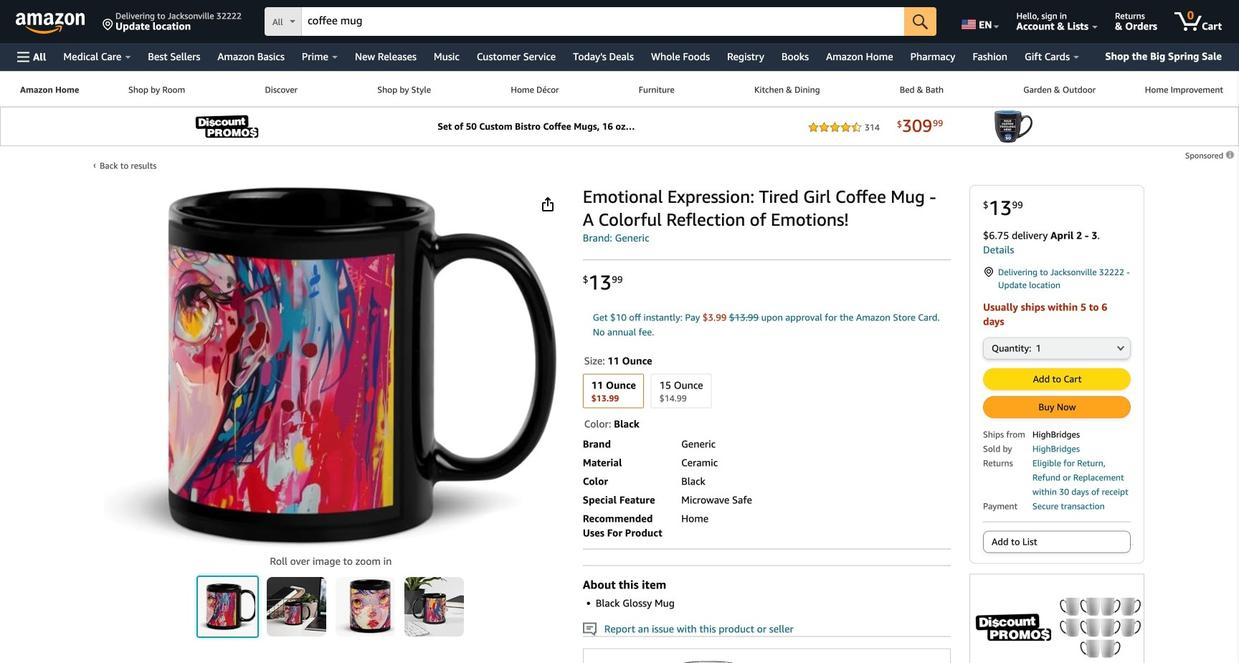 Task type: vqa. For each thing, say whether or not it's contained in the screenshot.
9- to the right
no



Task type: locate. For each thing, give the bounding box(es) containing it.
None radio
[[984, 531, 1132, 554]]

emotional expression: tired girl coffee mug - a colorful reflection of emotions! image
[[104, 185, 558, 549]]

option group
[[579, 371, 952, 412]]

None search field
[[265, 7, 937, 37]]

Search Amazon text field
[[302, 8, 905, 35]]

None submit
[[905, 7, 937, 36], [985, 369, 1131, 390], [985, 397, 1131, 418], [198, 578, 258, 637], [267, 578, 326, 637], [336, 578, 395, 637], [405, 578, 464, 637], [905, 7, 937, 36], [985, 369, 1131, 390], [985, 397, 1131, 418], [198, 578, 258, 637], [267, 578, 326, 637], [336, 578, 395, 637], [405, 578, 464, 637]]



Task type: describe. For each thing, give the bounding box(es) containing it.
navigation navigation
[[0, 0, 1240, 107]]

none search field inside navigation navigation
[[265, 7, 937, 37]]

amazon image
[[16, 13, 85, 34]]

report an issue with this product or seller image
[[583, 623, 597, 637]]

dropdown image
[[1118, 346, 1125, 351]]



